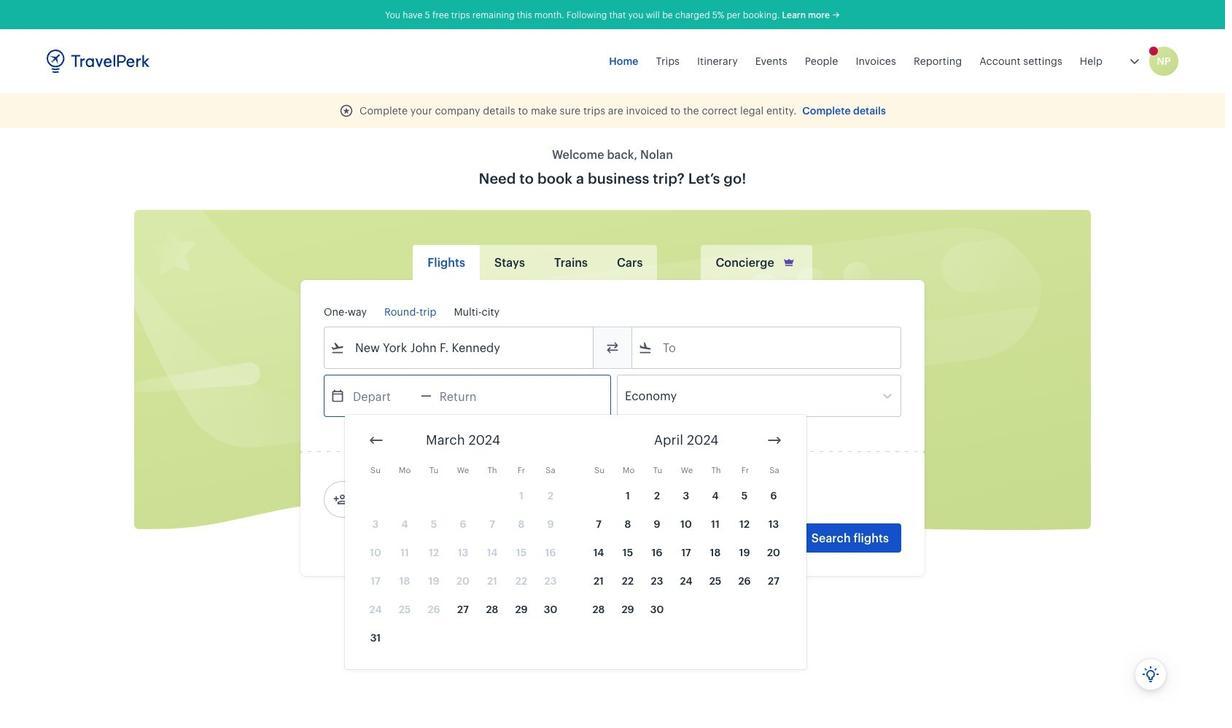 Task type: describe. For each thing, give the bounding box(es) containing it.
calendar application
[[345, 415, 1226, 670]]

move forward to switch to the next month. image
[[766, 432, 784, 450]]

From search field
[[345, 336, 574, 360]]

move backward to switch to the previous month. image
[[368, 432, 385, 450]]

Return text field
[[432, 376, 508, 417]]



Task type: locate. For each thing, give the bounding box(es) containing it.
Add first traveler search field
[[348, 488, 500, 512]]

To search field
[[653, 336, 882, 360]]

Depart text field
[[345, 376, 421, 417]]



